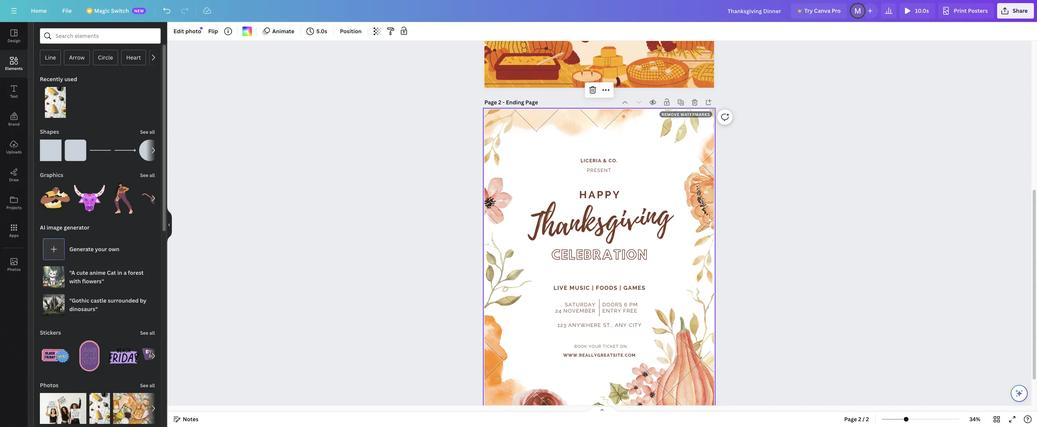 Task type: vqa. For each thing, say whether or not it's contained in the screenshot.
Women Protesting Together image
yes



Task type: locate. For each thing, give the bounding box(es) containing it.
detailed colorful year of the ox floral bull head image
[[74, 183, 105, 214]]

123 anywhere st., any city
[[558, 323, 642, 329]]

0 horizontal spatial 2
[[498, 99, 501, 106]]

assortment of fruits and vegetables image
[[40, 87, 71, 118], [89, 394, 110, 425]]

|
[[592, 285, 594, 292], [620, 285, 622, 292]]

heart
[[126, 54, 141, 61]]

add this line to the canvas image
[[89, 140, 111, 162], [114, 140, 136, 162]]

2 all from the top
[[149, 172, 155, 179]]

2 for /
[[858, 416, 861, 424]]

0 horizontal spatial page
[[485, 99, 497, 106]]

live
[[554, 285, 568, 292]]

pro
[[832, 7, 841, 14]]

flip button
[[205, 25, 221, 38]]

line button
[[40, 50, 61, 65]]

entry
[[602, 308, 622, 314]]

assortment of fruits and vegetables image down recently used on the left of the page
[[40, 87, 71, 118]]

page 2 / 2
[[844, 416, 869, 424]]

vector pet owners half body cat image
[[40, 183, 71, 214]]

see for stickers
[[140, 330, 148, 337]]

"gothic
[[69, 297, 89, 305]]

3 all from the top
[[149, 330, 155, 337]]

"gothic castle surrounded by dinosaurs"
[[69, 297, 146, 313]]

0 vertical spatial assortment of fruits and vegetables image
[[40, 87, 71, 118]]

your left 'own'
[[95, 246, 107, 253]]

image
[[47, 224, 62, 232]]

4 all from the top
[[149, 383, 155, 390]]

2 left the /
[[858, 416, 861, 424]]

photos
[[7, 267, 21, 273], [40, 382, 59, 390]]

ai
[[40, 224, 45, 232]]

1 vertical spatial page
[[844, 416, 857, 424]]

1 horizontal spatial photos
[[40, 382, 59, 390]]

main menu bar
[[0, 0, 1037, 22]]

photos up women protesting together image
[[40, 382, 59, 390]]

magic switch
[[94, 7, 129, 14]]

position
[[340, 28, 362, 35]]

add this line to the canvas image right rounded square image on the top of the page
[[89, 140, 111, 162]]

2 left -
[[498, 99, 501, 106]]

2 right the /
[[866, 416, 869, 424]]

see for graphics
[[140, 172, 148, 179]]

4 see all from the top
[[140, 383, 155, 390]]

flowers"
[[82, 278, 104, 285]]

1 all from the top
[[149, 129, 155, 136]]

line
[[45, 54, 56, 61]]

design button
[[0, 22, 28, 50]]

a
[[124, 270, 127, 277]]

1 vertical spatial your
[[589, 345, 601, 349]]

3 see all button from the top
[[139, 326, 156, 341]]

0 horizontal spatial photos
[[7, 267, 21, 273]]

0 horizontal spatial your
[[95, 246, 107, 253]]

1 see all button from the top
[[139, 124, 156, 140]]

1 vertical spatial photos button
[[39, 378, 59, 394]]

castle
[[91, 297, 106, 305]]

recently used
[[40, 76, 77, 83]]

10.0s
[[915, 7, 929, 14]]

see all up white circle shape image
[[140, 129, 155, 136]]

free
[[623, 308, 638, 314]]

woman with kettlebell illustration image
[[108, 183, 139, 214]]

www.reallygreatsite.com
[[563, 354, 636, 358]]

forest
[[128, 270, 144, 277]]

| right foods at the bottom
[[620, 285, 622, 292]]

see all up person eating indian takeaway food "image"
[[140, 383, 155, 390]]

"a cute anime cat in a forest with flowers"
[[69, 270, 144, 285]]

generator
[[64, 224, 90, 232]]

text
[[10, 94, 18, 99]]

cute
[[76, 270, 88, 277]]

surrounded
[[108, 297, 139, 305]]

all for photos
[[149, 383, 155, 390]]

projects
[[6, 205, 22, 211]]

try canva pro
[[805, 7, 841, 14]]

see all for graphics
[[140, 172, 155, 179]]

0 vertical spatial page
[[485, 99, 497, 106]]

home link
[[25, 3, 53, 19]]

ticket
[[603, 345, 619, 349]]

| right music
[[592, 285, 594, 292]]

your up www.reallygreatsite.com in the bottom of the page
[[589, 345, 601, 349]]

no color image
[[242, 27, 252, 36]]

st.,
[[603, 323, 613, 329]]

arrow button
[[64, 50, 90, 65]]

see down by
[[140, 330, 148, 337]]

person eating indian takeaway food image
[[113, 394, 160, 425]]

2 see all from the top
[[140, 172, 155, 179]]

graphics button
[[39, 168, 64, 183]]

0 horizontal spatial add this line to the canvas image
[[89, 140, 111, 162]]

see all button for graphics
[[139, 168, 156, 183]]

brand button
[[0, 106, 28, 134]]

heart button
[[121, 50, 146, 65]]

notes
[[183, 416, 198, 424]]

on:
[[620, 345, 628, 349]]

group
[[40, 83, 71, 118], [40, 135, 62, 162], [65, 135, 86, 162], [139, 140, 161, 162], [40, 179, 71, 214], [74, 179, 105, 214], [108, 179, 139, 214], [142, 183, 173, 214], [40, 337, 71, 372], [74, 337, 105, 372], [108, 341, 139, 372], [142, 341, 173, 372], [40, 389, 86, 425], [89, 389, 110, 425], [113, 394, 160, 425]]

see up white circle shape image
[[140, 129, 148, 136]]

own
[[108, 246, 119, 253]]

page
[[485, 99, 497, 106], [844, 416, 857, 424]]

edit photo button
[[170, 25, 204, 38]]

24
[[555, 308, 562, 314]]

34%
[[970, 416, 981, 424]]

0 vertical spatial your
[[95, 246, 107, 253]]

posters
[[968, 7, 988, 14]]

2 see from the top
[[140, 172, 148, 179]]

1 horizontal spatial |
[[620, 285, 622, 292]]

women protesting together image
[[40, 394, 86, 425]]

3 see all from the top
[[140, 330, 155, 337]]

see up person eating indian takeaway food "image"
[[140, 383, 148, 390]]

2 see all button from the top
[[139, 168, 156, 183]]

share button
[[997, 3, 1034, 19]]

dinosaurs"
[[69, 306, 98, 313]]

&
[[603, 158, 607, 164]]

page inside button
[[844, 416, 857, 424]]

1 horizontal spatial assortment of fruits and vegetables image
[[89, 394, 110, 425]]

draw button
[[0, 162, 28, 189]]

shapes
[[40, 128, 59, 136]]

your for book
[[589, 345, 601, 349]]

4 see all button from the top
[[139, 378, 156, 394]]

see for photos
[[140, 383, 148, 390]]

1 see all from the top
[[140, 129, 155, 136]]

liceria
[[581, 158, 602, 164]]

pm
[[630, 302, 638, 308]]

2 horizontal spatial 2
[[866, 416, 869, 424]]

3 see from the top
[[140, 330, 148, 337]]

all for stickers
[[149, 330, 155, 337]]

page left -
[[485, 99, 497, 106]]

book
[[574, 345, 587, 349]]

0 vertical spatial photos button
[[0, 251, 28, 279]]

Design title text field
[[722, 3, 788, 19]]

1 horizontal spatial add this line to the canvas image
[[114, 140, 136, 162]]

5.0s button
[[304, 25, 330, 38]]

any
[[615, 323, 627, 329]]

apps button
[[0, 217, 28, 245]]

1 horizontal spatial page
[[844, 416, 857, 424]]

doors
[[602, 302, 622, 308]]

see all down by
[[140, 330, 155, 337]]

see down white circle shape image
[[140, 172, 148, 179]]

see all button
[[139, 124, 156, 140], [139, 168, 156, 183], [139, 326, 156, 341], [139, 378, 156, 394]]

1 horizontal spatial 2
[[858, 416, 861, 424]]

canva assistant image
[[1015, 390, 1024, 399]]

0 horizontal spatial assortment of fruits and vegetables image
[[40, 87, 71, 118]]

used
[[64, 76, 77, 83]]

brand
[[8, 122, 20, 127]]

0 vertical spatial photos
[[7, 267, 21, 273]]

photos down apps
[[7, 267, 21, 273]]

by
[[140, 297, 146, 305]]

with
[[69, 278, 81, 285]]

page 2 -
[[485, 99, 506, 106]]

page 2 / 2 button
[[841, 414, 872, 426]]

assortment of fruits and vegetables image left person eating indian takeaway food "image"
[[89, 394, 110, 425]]

add this line to the canvas image left white circle shape image
[[114, 140, 136, 162]]

recently
[[40, 76, 63, 83]]

1 vertical spatial photos
[[40, 382, 59, 390]]

your for generate
[[95, 246, 107, 253]]

1 see from the top
[[140, 129, 148, 136]]

page left the /
[[844, 416, 857, 424]]

1 horizontal spatial your
[[589, 345, 601, 349]]

2 for -
[[498, 99, 501, 106]]

flip
[[208, 28, 218, 35]]

see all down white circle shape image
[[140, 172, 155, 179]]

4 see from the top
[[140, 383, 148, 390]]

stickers
[[40, 330, 61, 337]]

0 horizontal spatial |
[[592, 285, 594, 292]]

34% button
[[963, 414, 988, 426]]



Task type: describe. For each thing, give the bounding box(es) containing it.
co.
[[609, 158, 618, 164]]

rounded square image
[[65, 140, 86, 162]]

print posters button
[[939, 3, 994, 19]]

star button
[[149, 50, 170, 65]]

music
[[570, 285, 590, 292]]

position button
[[337, 25, 365, 38]]

Search elements search field
[[55, 29, 145, 43]]

see all button for photos
[[139, 378, 156, 394]]

white circle shape image
[[139, 140, 161, 162]]

new image
[[200, 27, 203, 30]]

book your ticket on:
[[574, 345, 628, 349]]

saturday
[[565, 302, 596, 308]]

arrow
[[69, 54, 85, 61]]

see all for photos
[[140, 383, 155, 390]]

edit
[[174, 28, 184, 35]]

draw
[[9, 177, 19, 183]]

cat
[[107, 270, 116, 277]]

heart shaped glasses image
[[142, 183, 173, 214]]

print posters
[[954, 7, 988, 14]]

celebration
[[551, 246, 648, 264]]

photo
[[185, 28, 201, 35]]

city
[[629, 323, 642, 329]]

stickers button
[[39, 326, 62, 341]]

elements button
[[0, 50, 28, 78]]

generate
[[69, 246, 94, 253]]

try canva pro button
[[791, 3, 847, 19]]

"a
[[69, 270, 75, 277]]

side panel tab list
[[0, 22, 28, 279]]

present
[[587, 168, 611, 173]]

square image
[[40, 140, 62, 162]]

in
[[117, 270, 122, 277]]

1 | from the left
[[592, 285, 594, 292]]

projects button
[[0, 189, 28, 217]]

all for shapes
[[149, 129, 155, 136]]

1 add this line to the canvas image from the left
[[89, 140, 111, 162]]

home
[[31, 7, 47, 14]]

circle button
[[93, 50, 118, 65]]

1 vertical spatial assortment of fruits and vegetables image
[[89, 394, 110, 425]]

notes button
[[170, 414, 202, 426]]

1 horizontal spatial photos button
[[39, 378, 59, 394]]

anywhere
[[568, 323, 601, 329]]

see all for shapes
[[140, 129, 155, 136]]

watermarks
[[681, 112, 710, 117]]

liceria & co.
[[581, 158, 618, 164]]

remove
[[662, 112, 680, 117]]

try
[[805, 7, 813, 14]]

hide image
[[167, 206, 172, 244]]

shapes button
[[39, 124, 60, 140]]

see all button for stickers
[[139, 326, 156, 341]]

design
[[8, 38, 20, 43]]

november
[[564, 308, 596, 314]]

anime
[[89, 270, 106, 277]]

page for page 2 -
[[485, 99, 497, 106]]

magic
[[94, 7, 110, 14]]

file
[[62, 7, 72, 14]]

see for shapes
[[140, 129, 148, 136]]

/
[[863, 416, 865, 424]]

page for page 2 / 2
[[844, 416, 857, 424]]

uploads button
[[0, 134, 28, 162]]

2 add this line to the canvas image from the left
[[114, 140, 136, 162]]

0 horizontal spatial photos button
[[0, 251, 28, 279]]

thanksgiving
[[525, 191, 674, 253]]

show pages image
[[584, 407, 621, 413]]

star
[[154, 54, 165, 61]]

circle
[[98, 54, 113, 61]]

see all for stickers
[[140, 330, 155, 337]]

-
[[503, 99, 505, 106]]

Page title text field
[[506, 99, 539, 107]]

live music | foods | games
[[554, 285, 646, 292]]

elements
[[5, 66, 23, 71]]

print
[[954, 7, 967, 14]]

photos inside side panel tab list
[[7, 267, 21, 273]]

2 | from the left
[[620, 285, 622, 292]]

new
[[134, 8, 144, 14]]

10.0s button
[[900, 3, 935, 19]]

remove watermarks
[[662, 112, 710, 117]]

graphics
[[40, 172, 63, 179]]

5.0s
[[316, 28, 327, 35]]

all for graphics
[[149, 172, 155, 179]]

share
[[1013, 7, 1028, 14]]

text button
[[0, 78, 28, 106]]

doors 6 pm entry free
[[602, 302, 638, 314]]

switch
[[111, 7, 129, 14]]

edit photo
[[174, 28, 201, 35]]

ai image generator
[[40, 224, 90, 232]]

apps
[[9, 233, 19, 239]]

saturday 24 november
[[555, 302, 596, 314]]

games
[[624, 285, 646, 292]]

see all button for shapes
[[139, 124, 156, 140]]

animate
[[272, 28, 294, 35]]



